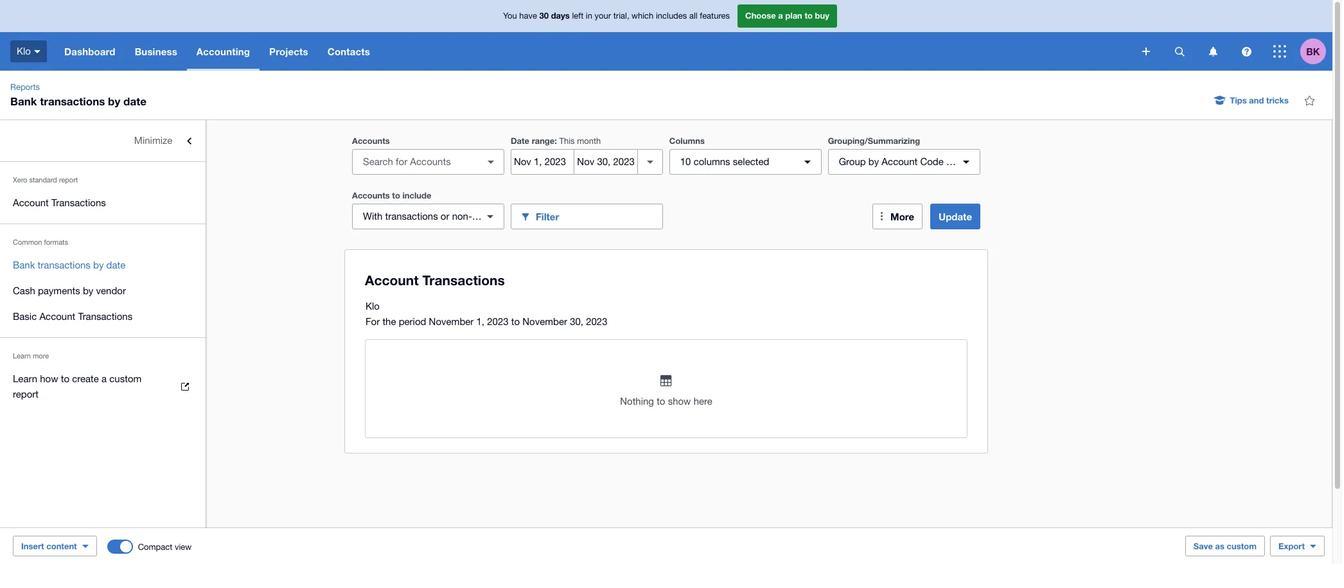 Task type: vqa. For each thing, say whether or not it's contained in the screenshot.
bank statement ending balance number field
no



Task type: locate. For each thing, give the bounding box(es) containing it.
reports
[[10, 82, 40, 92]]

add to favourites image
[[1297, 87, 1323, 113]]

learn
[[13, 352, 31, 360], [13, 373, 37, 384]]

buy
[[815, 10, 830, 21]]

a
[[779, 10, 783, 21], [102, 373, 107, 384]]

trial,
[[614, 11, 630, 21]]

accounts for accounts to include
[[352, 190, 390, 201]]

learn down learn more
[[13, 373, 37, 384]]

account down 'payments'
[[39, 311, 75, 322]]

2 vertical spatial account
[[39, 311, 75, 322]]

more button
[[873, 204, 923, 229]]

minimize
[[134, 135, 172, 146]]

0 horizontal spatial klo
[[17, 45, 31, 56]]

transactions down formats
[[38, 260, 91, 271]]

november left '1,'
[[429, 316, 474, 327]]

klo up reports
[[17, 45, 31, 56]]

group by account code & name
[[839, 156, 981, 167]]

to left buy
[[805, 10, 813, 21]]

1 horizontal spatial report
[[59, 176, 78, 184]]

to left include
[[392, 190, 400, 201]]

report inside the learn how to create a custom report
[[13, 389, 39, 400]]

custom
[[109, 373, 142, 384], [1228, 541, 1257, 552]]

by up "cash payments by vendor" link
[[93, 260, 104, 271]]

to left show
[[657, 396, 666, 407]]

1 vertical spatial klo
[[366, 301, 380, 312]]

in
[[586, 11, 593, 21]]

0 vertical spatial klo
[[17, 45, 31, 56]]

transactions down the xero standard report
[[51, 197, 106, 208]]

dashboard
[[64, 46, 115, 57]]

learn how to create a custom report
[[13, 373, 142, 400]]

a inside the learn how to create a custom report
[[102, 373, 107, 384]]

show
[[668, 396, 691, 407]]

xero standard report
[[13, 176, 78, 184]]

transactions down reports link
[[40, 94, 105, 108]]

klo
[[17, 45, 31, 56], [366, 301, 380, 312]]

1 learn from the top
[[13, 352, 31, 360]]

klo for klo
[[17, 45, 31, 56]]

or
[[441, 211, 450, 222]]

by down grouping/summarizing
[[869, 156, 879, 167]]

navigation
[[55, 32, 1134, 71]]

a left plan
[[779, 10, 783, 21]]

with transactions or non-zero balance
[[363, 211, 527, 222]]

cash payments by vendor
[[13, 285, 126, 296]]

transactions down include
[[385, 211, 438, 222]]

bank
[[10, 94, 37, 108], [13, 260, 35, 271]]

a right create at the left bottom of page
[[102, 373, 107, 384]]

transactions inside popup button
[[385, 211, 438, 222]]

0 horizontal spatial custom
[[109, 373, 142, 384]]

formats
[[44, 238, 68, 246]]

custom right create at the left bottom of page
[[109, 373, 142, 384]]

range
[[532, 136, 555, 146]]

you have 30 days left in your trial, which includes all features
[[503, 10, 730, 21]]

report up the 'account transactions'
[[59, 176, 78, 184]]

common
[[13, 238, 42, 246]]

1 horizontal spatial custom
[[1228, 541, 1257, 552]]

contacts button
[[318, 32, 380, 71]]

the
[[383, 316, 396, 327]]

0 horizontal spatial report
[[13, 389, 39, 400]]

columns
[[670, 136, 705, 146]]

accounting button
[[187, 32, 260, 71]]

account transactions
[[13, 197, 106, 208]]

0 vertical spatial custom
[[109, 373, 142, 384]]

bk button
[[1301, 32, 1333, 71]]

2 learn from the top
[[13, 373, 37, 384]]

1 accounts from the top
[[352, 136, 390, 146]]

klo inside 'klo for the period november 1, 2023 to november 30, 2023'
[[366, 301, 380, 312]]

2023 right 30,
[[586, 316, 608, 327]]

choose a plan to buy
[[746, 10, 830, 21]]

transactions for bank transactions by date
[[38, 260, 91, 271]]

date range : this month
[[511, 136, 601, 146]]

2 november from the left
[[523, 316, 568, 327]]

report
[[59, 176, 78, 184], [13, 389, 39, 400]]

0 vertical spatial transactions
[[51, 197, 106, 208]]

transactions
[[51, 197, 106, 208], [78, 311, 133, 322]]

klo inside popup button
[[17, 45, 31, 56]]

0 horizontal spatial november
[[429, 316, 474, 327]]

bank inside reports bank transactions by date
[[10, 94, 37, 108]]

banner
[[0, 0, 1333, 71]]

to right '1,'
[[512, 316, 520, 327]]

0 vertical spatial a
[[779, 10, 783, 21]]

bank down reports link
[[10, 94, 37, 108]]

report down learn more
[[13, 389, 39, 400]]

Select end date field
[[575, 150, 638, 174]]

filter
[[536, 211, 559, 222]]

svg image inside klo popup button
[[34, 50, 40, 53]]

2 vertical spatial transactions
[[38, 260, 91, 271]]

tricks
[[1267, 95, 1289, 105]]

1 2023 from the left
[[487, 316, 509, 327]]

2 2023 from the left
[[586, 316, 608, 327]]

1 vertical spatial transactions
[[385, 211, 438, 222]]

by up minimize button
[[108, 94, 120, 108]]

2 accounts from the top
[[352, 190, 390, 201]]

tips
[[1231, 95, 1248, 105]]

klo up 'for'
[[366, 301, 380, 312]]

0 vertical spatial date
[[123, 94, 146, 108]]

1 vertical spatial report
[[13, 389, 39, 400]]

1 horizontal spatial november
[[523, 316, 568, 327]]

save as custom button
[[1186, 536, 1266, 557]]

0 vertical spatial accounts
[[352, 136, 390, 146]]

nothing to show here
[[620, 396, 713, 407]]

your
[[595, 11, 611, 21]]

name
[[956, 156, 981, 167]]

klo for the period november 1, 2023 to november 30, 2023
[[366, 301, 608, 327]]

to inside the learn how to create a custom report
[[61, 373, 69, 384]]

to right how
[[61, 373, 69, 384]]

plan
[[786, 10, 803, 21]]

november
[[429, 316, 474, 327], [523, 316, 568, 327]]

november left 30,
[[523, 316, 568, 327]]

by inside group by account code & name popup button
[[869, 156, 879, 167]]

1 horizontal spatial klo
[[366, 301, 380, 312]]

dashboard link
[[55, 32, 125, 71]]

1 vertical spatial bank
[[13, 260, 35, 271]]

0 vertical spatial transactions
[[40, 94, 105, 108]]

custom right as
[[1228, 541, 1257, 552]]

reports bank transactions by date
[[10, 82, 146, 108]]

0 vertical spatial account
[[882, 156, 918, 167]]

1 vertical spatial learn
[[13, 373, 37, 384]]

learn left more
[[13, 352, 31, 360]]

1 vertical spatial accounts
[[352, 190, 390, 201]]

all
[[690, 11, 698, 21]]

30
[[540, 10, 549, 21]]

learn inside the learn how to create a custom report
[[13, 373, 37, 384]]

bank transactions by date link
[[0, 253, 206, 278]]

selected
[[733, 156, 770, 167]]

navigation containing dashboard
[[55, 32, 1134, 71]]

compact view
[[138, 542, 192, 552]]

account down xero
[[13, 197, 49, 208]]

save
[[1194, 541, 1214, 552]]

bank down common at the top left of page
[[13, 260, 35, 271]]

with
[[363, 211, 383, 222]]

nothing
[[620, 396, 654, 407]]

1 vertical spatial transactions
[[78, 311, 133, 322]]

left
[[572, 11, 584, 21]]

1 november from the left
[[429, 316, 474, 327]]

2023 right '1,'
[[487, 316, 509, 327]]

export button
[[1271, 536, 1325, 557]]

:
[[555, 136, 557, 146]]

1 vertical spatial custom
[[1228, 541, 1257, 552]]

2023
[[487, 316, 509, 327], [586, 316, 608, 327]]

transactions down "cash payments by vendor" link
[[78, 311, 133, 322]]

list of convenience dates image
[[638, 149, 663, 175]]

transactions inside reports bank transactions by date
[[40, 94, 105, 108]]

date up minimize
[[123, 94, 146, 108]]

0 horizontal spatial 2023
[[487, 316, 509, 327]]

None field
[[352, 149, 505, 175]]

svg image
[[1274, 45, 1287, 58], [1175, 47, 1185, 56], [1209, 47, 1218, 56], [1242, 47, 1252, 56], [1143, 48, 1151, 55], [34, 50, 40, 53]]

1 horizontal spatial 2023
[[586, 316, 608, 327]]

content
[[46, 541, 77, 552]]

navigation inside "banner"
[[55, 32, 1134, 71]]

by
[[108, 94, 120, 108], [869, 156, 879, 167], [93, 260, 104, 271], [83, 285, 93, 296]]

payments
[[38, 285, 80, 296]]

0 vertical spatial bank
[[10, 94, 37, 108]]

by inside reports bank transactions by date
[[108, 94, 120, 108]]

by left vendor
[[83, 285, 93, 296]]

date up vendor
[[106, 260, 126, 271]]

accounts up search for accounts text field
[[352, 136, 390, 146]]

account left code
[[882, 156, 918, 167]]

to
[[805, 10, 813, 21], [392, 190, 400, 201], [512, 316, 520, 327], [61, 373, 69, 384], [657, 396, 666, 407]]

accounts up with
[[352, 190, 390, 201]]

learn more
[[13, 352, 49, 360]]

0 horizontal spatial a
[[102, 373, 107, 384]]

0 vertical spatial learn
[[13, 352, 31, 360]]

1 horizontal spatial a
[[779, 10, 783, 21]]

1 vertical spatial a
[[102, 373, 107, 384]]

0 vertical spatial report
[[59, 176, 78, 184]]

date
[[123, 94, 146, 108], [106, 260, 126, 271]]

filter button
[[511, 204, 663, 229]]



Task type: describe. For each thing, give the bounding box(es) containing it.
cash
[[13, 285, 35, 296]]

create
[[72, 373, 99, 384]]

include
[[403, 190, 432, 201]]

standard
[[29, 176, 57, 184]]

custom inside button
[[1228, 541, 1257, 552]]

contacts
[[328, 46, 370, 57]]

save as custom
[[1194, 541, 1257, 552]]

group
[[839, 156, 866, 167]]

tips and tricks button
[[1208, 90, 1297, 111]]

accounts for accounts
[[352, 136, 390, 146]]

cash payments by vendor link
[[0, 278, 206, 304]]

insert
[[21, 541, 44, 552]]

business button
[[125, 32, 187, 71]]

this
[[560, 136, 575, 146]]

how
[[40, 373, 58, 384]]

minimize button
[[0, 128, 206, 154]]

accounts to include
[[352, 190, 432, 201]]

1 vertical spatial account
[[13, 197, 49, 208]]

open image
[[478, 149, 504, 175]]

basic account transactions
[[13, 311, 133, 322]]

a inside "banner"
[[779, 10, 783, 21]]

columns
[[694, 156, 731, 167]]

bk
[[1307, 45, 1321, 57]]

date
[[511, 136, 530, 146]]

date inside reports bank transactions by date
[[123, 94, 146, 108]]

non-
[[452, 211, 472, 222]]

for
[[366, 316, 380, 327]]

here
[[694, 396, 713, 407]]

10 columns selected
[[681, 156, 770, 167]]

days
[[551, 10, 570, 21]]

1 vertical spatial date
[[106, 260, 126, 271]]

features
[[700, 11, 730, 21]]

30,
[[570, 316, 584, 327]]

custom inside the learn how to create a custom report
[[109, 373, 142, 384]]

10
[[681, 156, 691, 167]]

account transactions link
[[0, 190, 206, 216]]

basic
[[13, 311, 37, 322]]

code
[[921, 156, 944, 167]]

as
[[1216, 541, 1225, 552]]

update
[[939, 211, 973, 222]]

to inside 'klo for the period november 1, 2023 to november 30, 2023'
[[512, 316, 520, 327]]

you
[[503, 11, 517, 21]]

zero
[[472, 211, 491, 222]]

klo for klo for the period november 1, 2023 to november 30, 2023
[[366, 301, 380, 312]]

vendor
[[96, 285, 126, 296]]

compact
[[138, 542, 173, 552]]

accounting
[[197, 46, 250, 57]]

xero
[[13, 176, 27, 184]]

basic account transactions link
[[0, 304, 206, 330]]

learn for learn how to create a custom report
[[13, 373, 37, 384]]

includes
[[656, 11, 687, 21]]

and
[[1250, 95, 1265, 105]]

update button
[[931, 204, 981, 229]]

period
[[399, 316, 426, 327]]

tips and tricks
[[1231, 95, 1289, 105]]

with transactions or non-zero balance button
[[352, 204, 527, 229]]

learn for learn more
[[13, 352, 31, 360]]

which
[[632, 11, 654, 21]]

to inside "banner"
[[805, 10, 813, 21]]

bank transactions by date
[[13, 260, 126, 271]]

business
[[135, 46, 177, 57]]

common formats
[[13, 238, 68, 246]]

Search for Accounts text field
[[353, 150, 481, 174]]

grouping/summarizing
[[828, 136, 921, 146]]

projects button
[[260, 32, 318, 71]]

balance
[[493, 211, 527, 222]]

more
[[33, 352, 49, 360]]

by inside "cash payments by vendor" link
[[83, 285, 93, 296]]

account inside popup button
[[882, 156, 918, 167]]

&
[[947, 156, 953, 167]]

insert content button
[[13, 536, 97, 557]]

reports link
[[5, 81, 45, 94]]

Select start date field
[[512, 150, 574, 174]]

by inside bank transactions by date link
[[93, 260, 104, 271]]

transactions for with transactions or non-zero balance
[[385, 211, 438, 222]]

Report title field
[[362, 266, 962, 296]]

view
[[175, 542, 192, 552]]

month
[[577, 136, 601, 146]]

1,
[[477, 316, 485, 327]]

klo button
[[0, 32, 55, 71]]

more
[[891, 211, 915, 222]]

banner containing bk
[[0, 0, 1333, 71]]

projects
[[269, 46, 308, 57]]

have
[[520, 11, 537, 21]]

choose
[[746, 10, 776, 21]]



